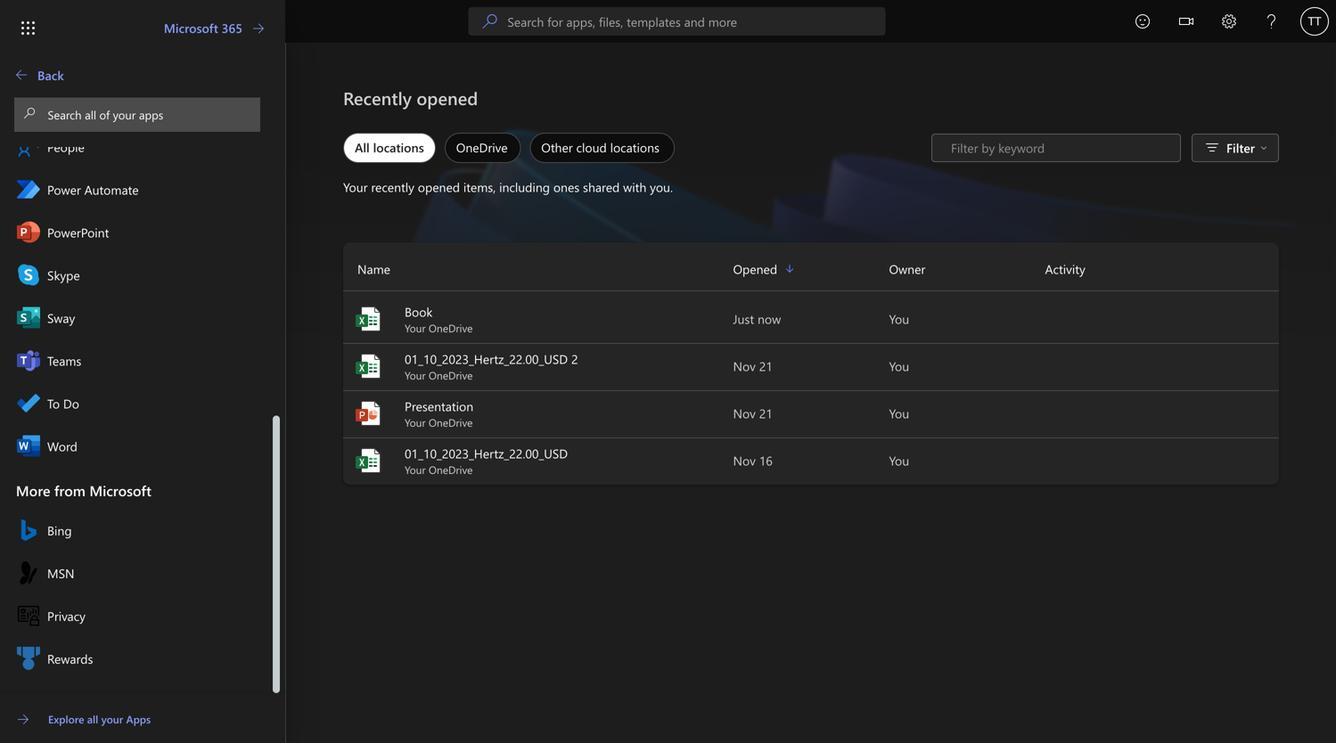 Task type: locate. For each thing, give the bounding box(es) containing it.
excel image inside name 01_10_2023_hertz_22.00_usd cell
[[354, 447, 383, 475]]

nov for presentation
[[734, 405, 756, 422]]

powerpoint image inside name presentation "cell"
[[354, 400, 383, 428]]

your inside 01_10_2023_hertz_22.00_usd your onedrive
[[405, 463, 426, 477]]

opened button
[[734, 255, 890, 284]]

your
[[343, 179, 368, 195], [405, 321, 426, 335], [405, 368, 426, 383], [405, 416, 426, 430], [405, 463, 426, 477]]

1 vertical spatial 21
[[760, 405, 773, 422]]

filter
[[1227, 140, 1256, 156]]

to do
[[47, 396, 79, 412]]

2 you from the top
[[890, 358, 910, 375]]

to do link
[[8, 383, 267, 426]]

powerpoint image left presentation your onedrive
[[354, 400, 383, 428]]

name 01_10_2023_hertz_22.00_usd 2 cell
[[343, 350, 734, 383]]

nov 21 down the just now
[[734, 358, 773, 375]]

0 vertical spatial 21
[[760, 358, 773, 375]]

1 vertical spatial 01_10_2023_hertz_22.00_usd
[[405, 445, 568, 462]]

locations
[[373, 139, 424, 156], [611, 139, 660, 156]]

cloud
[[577, 139, 607, 156]]

ones
[[554, 179, 580, 195]]

privacy
[[47, 608, 86, 625]]

0 vertical spatial recently
[[343, 86, 412, 110]]

0 vertical spatial microsoft
[[164, 20, 218, 36]]

filter 
[[1227, 140, 1268, 156]]

rewards
[[47, 651, 93, 668]]

excel image
[[21, 309, 39, 326], [354, 352, 383, 381], [354, 447, 383, 475]]

recently down people 'link'
[[119, 176, 167, 193]]

1 horizontal spatial recently
[[343, 86, 412, 110]]

opened
[[417, 86, 478, 110], [170, 176, 213, 193], [418, 179, 460, 195]]

with
[[623, 179, 647, 195]]

recently
[[371, 179, 415, 195]]

1 you from the top
[[890, 311, 910, 327]]

0 vertical spatial recently opened
[[343, 86, 478, 110]]

0 vertical spatial nov
[[734, 358, 756, 375]]

powerpoint image
[[21, 359, 39, 376], [354, 400, 383, 428]]

your down book
[[405, 321, 426, 335]]

1 vertical spatial nov
[[734, 405, 756, 422]]

powerpoint link
[[8, 212, 267, 255]]

power
[[47, 182, 81, 198]]

1 vertical spatial microsoft
[[90, 481, 152, 500]]

01_10_2023_hertz_22.00_usd for your
[[405, 445, 568, 462]]

application containing my content
[[0, 43, 1337, 744]]

recently
[[343, 86, 412, 110], [119, 176, 167, 193]]

onedrive up presentation
[[429, 368, 473, 383]]

row containing name
[[343, 255, 1280, 292]]

nov left '16' in the bottom of the page
[[734, 453, 756, 469]]

01_10_2023_hertz_22.00_usd
[[405, 351, 568, 367], [405, 445, 568, 462]]

you for 01_10_2023_hertz_22.00_usd 2
[[890, 358, 910, 375]]

name 01_10_2023_hertz_22.00_usd cell
[[343, 445, 734, 477]]

tt button
[[1294, 0, 1337, 43]]

recently opened down people 'link'
[[119, 176, 213, 193]]

your
[[101, 713, 123, 727]]

home image
[[21, 59, 39, 77]]

0 horizontal spatial microsoft
[[90, 481, 152, 500]]

your inside book your onedrive
[[405, 321, 426, 335]]

None search field
[[469, 7, 886, 36]]

onedrive down presentation
[[429, 416, 473, 430]]

0 vertical spatial nov 21
[[734, 358, 773, 375]]

application
[[0, 43, 1337, 744]]

your recently opened items, including ones shared with you.
[[343, 179, 673, 195]]

2 vertical spatial excel image
[[354, 447, 383, 475]]

21 up '16' in the bottom of the page
[[760, 405, 773, 422]]

word
[[47, 438, 77, 455]]

you
[[890, 311, 910, 327], [890, 358, 910, 375], [890, 405, 910, 422], [890, 453, 910, 469]]

explore all your apps link
[[0, 694, 285, 744]]

name button
[[343, 255, 734, 284]]

name
[[358, 261, 391, 277]]

recently opened
[[343, 86, 478, 110], [119, 176, 213, 193]]

book your onedrive
[[405, 304, 473, 335]]

you.
[[650, 179, 673, 195]]

owner button
[[890, 255, 1046, 284]]

word link
[[8, 426, 267, 469]]

list
[[7, 0, 268, 469]]

0 horizontal spatial recently opened
[[119, 176, 213, 193]]

The results will appear below the search bar as you type. text field
[[43, 100, 258, 130]]

content
[[120, 86, 182, 110]]

1 vertical spatial nov 21
[[734, 405, 773, 422]]

all locations tab
[[339, 133, 440, 163]]

onedrive inside 01_10_2023_hertz_22.00_usd your onedrive
[[429, 463, 473, 477]]

excel image
[[354, 305, 383, 334]]

microsoft up bing link
[[90, 481, 152, 500]]

onedrive inside book your onedrive
[[429, 321, 473, 335]]

3 nov from the top
[[734, 453, 756, 469]]

onedrive down presentation your onedrive
[[429, 463, 473, 477]]

tt
[[1309, 14, 1322, 28]]

2 vertical spatial nov
[[734, 453, 756, 469]]

nov
[[734, 358, 756, 375], [734, 405, 756, 422], [734, 453, 756, 469]]

list containing people
[[7, 0, 268, 469]]

microsoft inside more from microsoft list
[[90, 481, 152, 500]]

4 you from the top
[[890, 453, 910, 469]]

1 vertical spatial recently
[[119, 176, 167, 193]]

onedrive down book
[[429, 321, 473, 335]]

opened down people 'link'
[[170, 176, 213, 193]]

name book cell
[[343, 303, 734, 335]]

locations up with
[[611, 139, 660, 156]]

onedrive up items,
[[456, 139, 508, 156]]

2 01_10_2023_hertz_22.00_usd from the top
[[405, 445, 568, 462]]

more from microsoft list
[[7, 481, 268, 681]]

your down presentation
[[405, 416, 426, 430]]

my content
[[89, 86, 182, 110]]

onedrive
[[456, 139, 508, 156], [429, 321, 473, 335], [429, 368, 473, 383], [429, 416, 473, 430], [429, 463, 473, 477]]

nov 21
[[734, 358, 773, 375], [734, 405, 773, 422]]

other cloud locations tab
[[526, 133, 679, 163]]

0 horizontal spatial locations
[[373, 139, 424, 156]]

01_10_2023_hertz_22.00_usd inside '01_10_2023_hertz_22.00_usd 2 your onedrive'
[[405, 351, 568, 367]]

01_10_2023_hertz_22.00_usd your onedrive
[[405, 445, 568, 477]]

apps
[[126, 713, 151, 727]]

01_10_2023_hertz_22.00_usd inside name 01_10_2023_hertz_22.00_usd cell
[[405, 445, 568, 462]]

microsoft left 365
[[164, 20, 218, 36]]

1 horizontal spatial powerpoint image
[[354, 400, 383, 428]]

onedrive inside presentation your onedrive
[[429, 416, 473, 430]]

excel image for 01_10_2023_hertz_22.00_usd 2
[[354, 352, 383, 381]]

tab list
[[339, 128, 679, 168]]

onedrive inside '01_10_2023_hertz_22.00_usd 2 your onedrive'
[[429, 368, 473, 383]]

01_10_2023_hertz_22.00_usd down presentation your onedrive
[[405, 445, 568, 462]]

1 vertical spatial excel image
[[354, 352, 383, 381]]

create image
[[21, 109, 39, 127]]

nov up nov 16
[[734, 405, 756, 422]]

nov 21 up nov 16
[[734, 405, 773, 422]]

other cloud locations
[[542, 139, 660, 156]]

onedrive for presentation
[[429, 416, 473, 430]]

opened
[[734, 261, 778, 277]]

powerpoint image left teams
[[21, 359, 39, 376]]

21
[[760, 358, 773, 375], [760, 405, 773, 422]]

01_10_2023_hertz_22.00_usd for 2
[[405, 351, 568, 367]]

locations right all
[[373, 139, 424, 156]]

all locations
[[355, 139, 424, 156]]

0 horizontal spatial recently
[[119, 176, 167, 193]]

row
[[343, 255, 1280, 292]]

2 locations from the left
[[611, 139, 660, 156]]

rewards link
[[8, 639, 267, 681]]

1 nov 21 from the top
[[734, 358, 773, 375]]

your inside presentation your onedrive
[[405, 416, 426, 430]]

presentation
[[405, 398, 474, 415]]

skype
[[47, 267, 80, 284]]

your up presentation
[[405, 368, 426, 383]]

navigation
[[0, 43, 61, 592]]

nov down just
[[734, 358, 756, 375]]

apps image
[[21, 209, 39, 227]]

your down presentation your onedrive
[[405, 463, 426, 477]]

2 21 from the top
[[760, 405, 773, 422]]

your left the recently
[[343, 179, 368, 195]]

recently up all locations
[[343, 86, 412, 110]]

tab list containing all locations
[[339, 128, 679, 168]]

recently opened up all locations
[[343, 86, 478, 110]]

Filter by keyword text field
[[950, 139, 1172, 157]]

nov 16
[[734, 453, 773, 469]]

do
[[63, 396, 79, 412]]

explore
[[48, 713, 84, 727]]

microsoft
[[164, 20, 218, 36], [90, 481, 152, 500]]

recently opened menu
[[89, 134, 256, 309]]

activity, column 4 of 4 column header
[[1046, 255, 1280, 284]]

1 horizontal spatial microsoft
[[164, 20, 218, 36]]

1 vertical spatial powerpoint image
[[354, 400, 383, 428]]

excel image inside name 01_10_2023_hertz_22.00_usd 2 cell
[[354, 352, 383, 381]]

1 21 from the top
[[760, 358, 773, 375]]

0 vertical spatial 01_10_2023_hertz_22.00_usd
[[405, 351, 568, 367]]

nov 21 for 01_10_2023_hertz_22.00_usd 2
[[734, 358, 773, 375]]

2 nov 21 from the top
[[734, 405, 773, 422]]

just now
[[734, 311, 781, 327]]

back
[[37, 67, 64, 83]]

more from microsoft
[[16, 481, 152, 500]]

Search box. Suggestions appear as you type. search field
[[508, 7, 886, 36]]

2 nov from the top
[[734, 405, 756, 422]]

1 locations from the left
[[373, 139, 424, 156]]

0 vertical spatial excel image
[[21, 309, 39, 326]]

21 down now
[[760, 358, 773, 375]]

0 horizontal spatial powerpoint image
[[21, 359, 39, 376]]

status
[[932, 134, 1182, 162]]

01_10_2023_hertz_22.00_usd down book your onedrive
[[405, 351, 568, 367]]

1 nov from the top
[[734, 358, 756, 375]]

1 01_10_2023_hertz_22.00_usd from the top
[[405, 351, 568, 367]]

opened inside recently opened element
[[170, 176, 213, 193]]

1 vertical spatial recently opened
[[119, 176, 213, 193]]

21 for 01_10_2023_hertz_22.00_usd 2
[[760, 358, 773, 375]]

nov for 01_10_2023_hertz_22.00_usd
[[734, 453, 756, 469]]

1 horizontal spatial locations
[[611, 139, 660, 156]]

nov for 01_10_2023_hertz_22.00_usd 2
[[734, 358, 756, 375]]

nov 21 for presentation
[[734, 405, 773, 422]]

3 you from the top
[[890, 405, 910, 422]]



Task type: vqa. For each thing, say whether or not it's contained in the screenshot.
Power Automate link
yes



Task type: describe. For each thing, give the bounding box(es) containing it.
365
[[222, 20, 243, 36]]

powerpoint
[[47, 224, 109, 241]]

all
[[87, 713, 98, 727]]

explore all your apps
[[48, 713, 151, 727]]

none search field inside  banner
[[469, 7, 886, 36]]

opened left items,
[[418, 179, 460, 195]]

microsoft inside microsoft 365 'link'
[[164, 20, 218, 36]]

teams
[[47, 353, 81, 369]]

my
[[89, 86, 115, 110]]

more
[[16, 481, 50, 500]]

21 for presentation
[[760, 405, 773, 422]]

0 vertical spatial powerpoint image
[[21, 359, 39, 376]]

automate
[[84, 182, 139, 198]]

onedrive for 01_10_2023_hertz_22.00_usd
[[429, 463, 473, 477]]

book
[[405, 304, 433, 320]]

you for 01_10_2023_hertz_22.00_usd
[[890, 453, 910, 469]]

items,
[[464, 179, 496, 195]]


[[1180, 14, 1194, 29]]

privacy link
[[8, 596, 267, 639]]

1 horizontal spatial recently opened
[[343, 86, 478, 110]]

presentation your onedrive
[[405, 398, 474, 430]]

other
[[542, 139, 573, 156]]

excel image for 01_10_2023_hertz_22.00_usd
[[354, 447, 383, 475]]

including
[[499, 179, 550, 195]]

teams link
[[8, 340, 267, 383]]

bing
[[47, 523, 72, 539]]

msn
[[47, 565, 74, 582]]

bing link
[[8, 510, 267, 553]]

name presentation cell
[[343, 398, 734, 430]]

app launcher opened dialog
[[0, 0, 285, 744]]

power automate
[[47, 182, 139, 198]]

you for book
[[890, 311, 910, 327]]

teams image
[[21, 508, 39, 526]]

onedrive tab
[[440, 133, 526, 163]]

now
[[758, 311, 781, 327]]

your for presentation
[[405, 416, 426, 430]]

outlook image
[[21, 408, 39, 426]]

your for book
[[405, 321, 426, 335]]

microsoft 365
[[164, 20, 243, 36]]

sway
[[47, 310, 75, 326]]

 banner
[[0, 0, 1337, 46]]

owner
[[890, 261, 926, 277]]

recently opened inside recently opened element
[[119, 176, 213, 193]]

people
[[47, 139, 85, 155]]

01_10_2023_hertz_22.00_usd 2 your onedrive
[[405, 351, 578, 383]]

people link
[[8, 126, 267, 169]]

onedrive inside tab
[[456, 139, 508, 156]]

shared
[[583, 179, 620, 195]]

you for presentation
[[890, 405, 910, 422]]

your for 01_10_2023_hertz_22.00_usd
[[405, 463, 426, 477]]

recently opened element
[[96, 176, 213, 197]]

onenote image
[[21, 558, 39, 576]]

opened up onedrive tab
[[417, 86, 478, 110]]

word image
[[21, 259, 39, 276]]

microsoft 365 link
[[164, 20, 264, 38]]

sway link
[[8, 298, 267, 340]]

skype link
[[8, 255, 267, 298]]

 button
[[1166, 0, 1208, 46]]

msn link
[[8, 553, 267, 596]]

onedrive image
[[21, 458, 39, 476]]

power automate link
[[8, 169, 267, 212]]

recently inside recently opened element
[[119, 176, 167, 193]]

16
[[760, 453, 773, 469]]

my content left pane navigation navigation
[[61, 43, 285, 690]]


[[1261, 144, 1268, 152]]

just
[[734, 311, 755, 327]]

to
[[47, 396, 60, 412]]

all
[[355, 139, 370, 156]]

onedrive for book
[[429, 321, 473, 335]]

2
[[572, 351, 578, 367]]

activity
[[1046, 261, 1086, 277]]

your inside '01_10_2023_hertz_22.00_usd 2 your onedrive'
[[405, 368, 426, 383]]

from
[[54, 481, 86, 500]]

back button
[[16, 66, 64, 85]]



